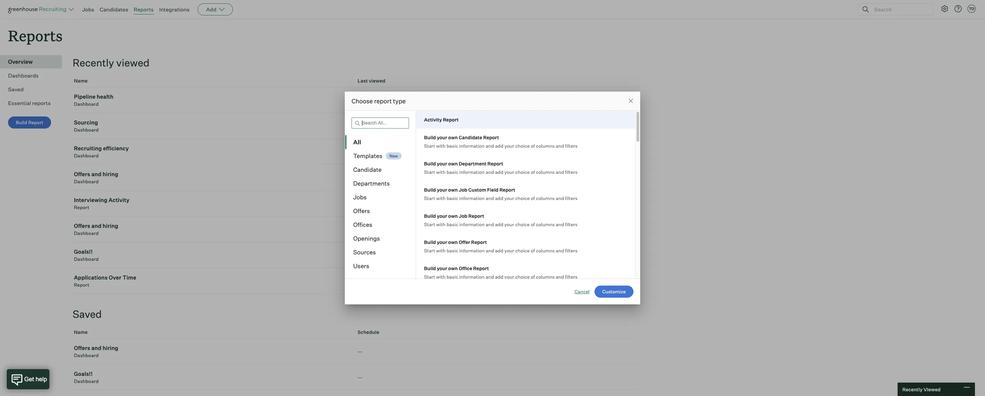 Task type: locate. For each thing, give the bounding box(es) containing it.
information for candidate
[[460, 143, 485, 149]]

8 today, from the top
[[358, 278, 375, 285]]

5 information from the top
[[460, 248, 485, 254]]

2 columns from the top
[[536, 170, 555, 175]]

td
[[970, 6, 975, 11]]

add for build your own department report
[[495, 170, 504, 175]]

2 vertical spatial hiring
[[103, 345, 118, 352]]

viewed
[[924, 387, 941, 393]]

with for build your own candidate report start with basic information and add your choice of columns and filters
[[436, 143, 446, 149]]

4 dashboard from the top
[[74, 179, 99, 185]]

own for build your own job custom field report
[[448, 187, 458, 193]]

5 own from the top
[[448, 240, 458, 246]]

choice
[[516, 143, 530, 149], [516, 170, 530, 175], [516, 196, 530, 201], [516, 222, 530, 228], [516, 248, 530, 254], [516, 274, 530, 280]]

2 name from the top
[[74, 330, 88, 336]]

2 of from the top
[[531, 170, 535, 175]]

columns inside build your own office report start with basic information and add your choice of columns and filters
[[536, 274, 555, 280]]

1 goals!! dashboard from the top
[[74, 249, 99, 262]]

saved link
[[8, 85, 59, 94]]

build inside build your own job custom field report start with basic information and add your choice of columns and filters
[[424, 187, 436, 193]]

add
[[495, 143, 504, 149], [495, 170, 504, 175], [495, 196, 504, 201], [495, 222, 504, 228], [495, 248, 504, 254], [495, 274, 504, 280]]

add down field
[[495, 196, 504, 201]]

2 goals!! from the top
[[74, 371, 93, 378]]

start inside build your own job custom field report start with basic information and add your choice of columns and filters
[[424, 196, 435, 201]]

-- for goals!!
[[358, 375, 363, 381]]

basic inside build your own department report start with basic information and add your choice of columns and filters
[[447, 170, 459, 175]]

today, 10:20 am
[[358, 149, 400, 155], [358, 175, 400, 181]]

report inside the build your own offer report start with basic information and add your choice of columns and filters
[[472, 240, 487, 246]]

3 hiring from the top
[[103, 345, 118, 352]]

5 choice from the top
[[516, 248, 530, 254]]

1 vertical spatial today, 10:21 am
[[358, 123, 399, 130]]

3 choice from the top
[[516, 196, 530, 201]]

basic for offer
[[447, 248, 459, 254]]

filters inside build your own department report start with basic information and add your choice of columns and filters
[[565, 170, 578, 175]]

information inside build your own office report start with basic information and add your choice of columns and filters
[[460, 274, 485, 280]]

with inside the build your own offer report start with basic information and add your choice of columns and filters
[[436, 248, 446, 254]]

2 today, from the top
[[358, 123, 375, 130]]

2 8:24 from the top
[[376, 252, 388, 259]]

information down offer
[[460, 248, 485, 254]]

3 basic from the top
[[447, 196, 459, 201]]

recruiting
[[74, 145, 102, 152]]

today, 10:20 am down all
[[358, 149, 400, 155]]

add up field
[[495, 170, 504, 175]]

td button
[[967, 3, 978, 14]]

job left custom
[[459, 187, 468, 193]]

build inside build your own office report start with basic information and add your choice of columns and filters
[[424, 266, 436, 272]]

10:20 down search all... text field
[[376, 149, 390, 155]]

own inside build your own office report start with basic information and add your choice of columns and filters
[[448, 266, 458, 272]]

4 filters from the top
[[565, 222, 578, 228]]

6 filters from the top
[[565, 274, 578, 280]]

add up build your own department report start with basic information and add your choice of columns and filters
[[495, 143, 504, 149]]

start for build your own department report start with basic information and add your choice of columns and filters
[[424, 170, 435, 175]]

1 with from the top
[[436, 143, 446, 149]]

1 vertical spatial recently
[[903, 387, 923, 393]]

choice inside build your own job report start with basic information and add your choice of columns and filters
[[516, 222, 530, 228]]

reports
[[134, 6, 154, 13], [8, 26, 63, 45]]

am up search all... text field
[[390, 97, 399, 104]]

today, 8:48 am
[[358, 201, 398, 207]]

5 filters from the top
[[565, 248, 578, 254]]

5 start from the top
[[424, 248, 435, 254]]

today, 8:24 am
[[358, 226, 398, 233], [358, 252, 398, 259]]

1 vertical spatial hiring
[[103, 223, 118, 230]]

add inside the build your own offer report start with basic information and add your choice of columns and filters
[[495, 248, 504, 254]]

basic inside build your own job report start with basic information and add your choice of columns and filters
[[447, 222, 459, 228]]

offers
[[74, 171, 90, 178], [353, 208, 370, 215], [74, 223, 90, 230], [74, 345, 90, 352]]

add for build your own job report
[[495, 222, 504, 228]]

basic inside build your own office report start with basic information and add your choice of columns and filters
[[447, 274, 459, 280]]

information for office
[[460, 274, 485, 280]]

today, 10:20 am down templates
[[358, 175, 400, 181]]

today, 8:11 am
[[358, 278, 395, 285]]

3 dashboard from the top
[[74, 153, 99, 159]]

jobs down "departments"
[[353, 194, 367, 201]]

2 start from the top
[[424, 170, 435, 175]]

1 horizontal spatial candidate
[[459, 135, 483, 141]]

report inside "build report" button
[[28, 120, 43, 126]]

add for build your own candidate report
[[495, 143, 504, 149]]

1 vertical spatial viewed
[[369, 78, 386, 84]]

0 vertical spatial today, 8:24 am
[[358, 226, 398, 233]]

filters inside build your own candidate report start with basic information and add your choice of columns and filters
[[565, 143, 578, 149]]

2 basic from the top
[[447, 170, 459, 175]]

goals!!
[[74, 249, 93, 256], [74, 371, 93, 378]]

10:21 for dashboard
[[376, 123, 389, 130]]

0 horizontal spatial activity
[[109, 197, 129, 204]]

basic
[[447, 143, 459, 149], [447, 170, 459, 175], [447, 196, 459, 201], [447, 222, 459, 228], [447, 248, 459, 254], [447, 274, 459, 280]]

reports link
[[134, 6, 154, 13]]

goals!! for today,
[[74, 249, 93, 256]]

3 with from the top
[[436, 196, 446, 201]]

add inside build your own candidate report start with basic information and add your choice of columns and filters
[[495, 143, 504, 149]]

viewed
[[116, 57, 150, 69], [369, 78, 386, 84]]

columns for build your own candidate report start with basic information and add your choice of columns and filters
[[536, 143, 555, 149]]

0 vertical spatial candidate
[[459, 135, 483, 141]]

0 vertical spatial goals!! dashboard
[[74, 249, 99, 262]]

2 job from the top
[[459, 214, 468, 219]]

0 vertical spatial recently
[[73, 57, 114, 69]]

information inside build your own job custom field report start with basic information and add your choice of columns and filters
[[460, 196, 485, 201]]

1 today, 10:21 am from the top
[[358, 97, 399, 104]]

1 dashboard from the top
[[74, 101, 99, 107]]

2 own from the top
[[448, 161, 458, 167]]

columns inside build your own candidate report start with basic information and add your choice of columns and filters
[[536, 143, 555, 149]]

of inside build your own office report start with basic information and add your choice of columns and filters
[[531, 274, 535, 280]]

td button
[[968, 5, 976, 13]]

information inside build your own department report start with basic information and add your choice of columns and filters
[[460, 170, 485, 175]]

columns inside build your own job custom field report start with basic information and add your choice of columns and filters
[[536, 196, 555, 201]]

choose report type dialog
[[345, 92, 641, 305]]

integrations link
[[159, 6, 190, 13]]

3 add from the top
[[495, 196, 504, 201]]

2 today, 10:21 am from the top
[[358, 123, 399, 130]]

report inside interviewing activity report
[[74, 205, 89, 211]]

8:11
[[376, 278, 385, 285]]

customize button
[[595, 286, 634, 298]]

0 vertical spatial 10:20
[[376, 149, 390, 155]]

of for build your own candidate report
[[531, 143, 535, 149]]

report inside build your own job report start with basic information and add your choice of columns and filters
[[469, 214, 484, 219]]

6 dashboard from the top
[[74, 257, 99, 262]]

6 add from the top
[[495, 274, 504, 280]]

start inside build your own department report start with basic information and add your choice of columns and filters
[[424, 170, 435, 175]]

filters inside build your own job custom field report start with basic information and add your choice of columns and filters
[[565, 196, 578, 201]]

2 hiring from the top
[[103, 223, 118, 230]]

information inside build your own job report start with basic information and add your choice of columns and filters
[[460, 222, 485, 228]]

4 information from the top
[[460, 222, 485, 228]]

start
[[424, 143, 435, 149], [424, 170, 435, 175], [424, 196, 435, 201], [424, 222, 435, 228], [424, 248, 435, 254], [424, 274, 435, 280]]

build your own offer report start with basic information and add your choice of columns and filters
[[424, 240, 578, 254]]

start inside build your own job report start with basic information and add your choice of columns and filters
[[424, 222, 435, 228]]

1 vertical spatial name
[[74, 330, 88, 336]]

add inside build your own office report start with basic information and add your choice of columns and filters
[[495, 274, 504, 280]]

4 own from the top
[[448, 214, 458, 219]]

information down office
[[460, 274, 485, 280]]

4 with from the top
[[436, 222, 446, 228]]

2 choice from the top
[[516, 170, 530, 175]]

6 columns from the top
[[536, 274, 555, 280]]

1 job from the top
[[459, 187, 468, 193]]

8:24 for offers and hiring
[[376, 226, 388, 233]]

offers for today, 8:24 am
[[74, 223, 90, 230]]

today, 10:20 am for offers and hiring
[[358, 175, 400, 181]]

0 vertical spatial hiring
[[103, 171, 118, 178]]

0 horizontal spatial jobs
[[82, 6, 94, 13]]

build inside build your own candidate report start with basic information and add your choice of columns and filters
[[424, 135, 436, 141]]

8:24 right sources
[[376, 252, 388, 259]]

job
[[459, 187, 468, 193], [459, 214, 468, 219]]

0 vertical spatial 8:24
[[376, 226, 388, 233]]

filters inside the build your own offer report start with basic information and add your choice of columns and filters
[[565, 248, 578, 254]]

build
[[16, 120, 27, 126], [424, 135, 436, 141], [424, 161, 436, 167], [424, 187, 436, 193], [424, 214, 436, 219], [424, 240, 436, 246], [424, 266, 436, 272]]

of inside build your own job report start with basic information and add your choice of columns and filters
[[531, 222, 535, 228]]

basic for office
[[447, 274, 459, 280]]

today,
[[358, 97, 375, 104], [358, 123, 375, 130], [358, 149, 375, 155], [358, 175, 375, 181], [358, 201, 375, 207], [358, 226, 375, 233], [358, 252, 375, 259], [358, 278, 375, 285]]

10:21 down report
[[376, 123, 389, 130]]

own inside build your own department report start with basic information and add your choice of columns and filters
[[448, 161, 458, 167]]

activity
[[424, 117, 442, 123], [109, 197, 129, 204]]

1 choice from the top
[[516, 143, 530, 149]]

3 own from the top
[[448, 187, 458, 193]]

today, up "openings"
[[358, 226, 375, 233]]

1 10:20 from the top
[[376, 149, 390, 155]]

start inside the build your own offer report start with basic information and add your choice of columns and filters
[[424, 248, 435, 254]]

choice for build your own department report
[[516, 170, 530, 175]]

-
[[358, 349, 360, 356], [360, 349, 363, 356], [358, 375, 360, 381], [360, 375, 363, 381]]

4 start from the top
[[424, 222, 435, 228]]

information up department
[[460, 143, 485, 149]]

candidates link
[[100, 6, 128, 13]]

information down department
[[460, 170, 485, 175]]

am down new
[[392, 175, 400, 181]]

choice inside build your own job custom field report start with basic information and add your choice of columns and filters
[[516, 196, 530, 201]]

0 vertical spatial viewed
[[116, 57, 150, 69]]

1 own from the top
[[448, 135, 458, 141]]

of inside the build your own offer report start with basic information and add your choice of columns and filters
[[531, 248, 535, 254]]

efficiency
[[103, 145, 129, 152]]

1 offers and hiring dashboard from the top
[[74, 171, 118, 185]]

1 vertical spatial today, 10:20 am
[[358, 175, 400, 181]]

0 horizontal spatial candidate
[[353, 166, 382, 174]]

1 vertical spatial saved
[[73, 308, 102, 321]]

0 vertical spatial name
[[74, 78, 88, 84]]

am
[[390, 97, 399, 104], [390, 123, 399, 130], [392, 149, 400, 155], [392, 175, 400, 181], [390, 201, 398, 207], [389, 226, 398, 233], [389, 252, 398, 259], [387, 278, 395, 285]]

recently viewed
[[903, 387, 941, 393]]

6 start from the top
[[424, 274, 435, 280]]

of inside build your own candidate report start with basic information and add your choice of columns and filters
[[531, 143, 535, 149]]

name
[[74, 78, 88, 84], [74, 330, 88, 336]]

Search All... text field
[[352, 118, 409, 129]]

recently viewed
[[73, 57, 150, 69]]

today, 10:20 am for recruiting efficiency
[[358, 149, 400, 155]]

reports right the candidates link
[[134, 6, 154, 13]]

add down the build your own offer report start with basic information and add your choice of columns and filters
[[495, 274, 504, 280]]

with inside build your own office report start with basic information and add your choice of columns and filters
[[436, 274, 446, 280]]

0 vertical spatial jobs
[[82, 6, 94, 13]]

today, 8:24 am up "openings"
[[358, 226, 398, 233]]

1 start from the top
[[424, 143, 435, 149]]

basic inside the build your own offer report start with basic information and add your choice of columns and filters
[[447, 248, 459, 254]]

and
[[486, 143, 494, 149], [556, 143, 564, 149], [486, 170, 494, 175], [556, 170, 564, 175], [91, 171, 101, 178], [486, 196, 494, 201], [556, 196, 564, 201], [486, 222, 494, 228], [556, 222, 564, 228], [91, 223, 101, 230], [486, 248, 494, 254], [556, 248, 564, 254], [486, 274, 494, 280], [556, 274, 564, 280], [91, 345, 101, 352]]

of inside build your own department report start with basic information and add your choice of columns and filters
[[531, 170, 535, 175]]

build your own office report start with basic information and add your choice of columns and filters
[[424, 266, 578, 280]]

5 basic from the top
[[447, 248, 459, 254]]

today, 10:21 am for health
[[358, 97, 399, 104]]

1 vertical spatial 10:20
[[376, 175, 390, 181]]

1 horizontal spatial jobs
[[353, 194, 367, 201]]

1 filters from the top
[[565, 143, 578, 149]]

basic inside build your own candidate report start with basic information and add your choice of columns and filters
[[447, 143, 459, 149]]

5 columns from the top
[[536, 248, 555, 254]]

applications
[[74, 275, 108, 282]]

1 vertical spatial today, 8:24 am
[[358, 252, 398, 259]]

2 information from the top
[[460, 170, 485, 175]]

2 today, 10:20 am from the top
[[358, 175, 400, 181]]

reports down greenhouse recruiting "image"
[[8, 26, 63, 45]]

build inside build your own job report start with basic information and add your choice of columns and filters
[[424, 214, 436, 219]]

build inside build your own department report start with basic information and add your choice of columns and filters
[[424, 161, 436, 167]]

custom
[[469, 187, 487, 193]]

4 columns from the top
[[536, 222, 555, 228]]

1 today, 10:20 am from the top
[[358, 149, 400, 155]]

add inside build your own department report start with basic information and add your choice of columns and filters
[[495, 170, 504, 175]]

2 dashboard from the top
[[74, 127, 99, 133]]

3 start from the top
[[424, 196, 435, 201]]

filters for build your own job report start with basic information and add your choice of columns and filters
[[565, 222, 578, 228]]

1 10:21 from the top
[[376, 97, 389, 104]]

saved
[[8, 86, 24, 93], [73, 308, 102, 321]]

today, 10:21 am down choose report type
[[358, 123, 399, 130]]

1 horizontal spatial saved
[[73, 308, 102, 321]]

1 name from the top
[[74, 78, 88, 84]]

today, 8:24 am up users
[[358, 252, 398, 259]]

job up offer
[[459, 214, 468, 219]]

today, down templates
[[358, 175, 375, 181]]

0 vertical spatial saved
[[8, 86, 24, 93]]

6 of from the top
[[531, 274, 535, 280]]

report
[[443, 117, 459, 123], [28, 120, 43, 126], [484, 135, 499, 141], [488, 161, 504, 167], [500, 187, 516, 193], [74, 205, 89, 211], [469, 214, 484, 219], [472, 240, 487, 246], [473, 266, 489, 272], [74, 283, 89, 288]]

today, left "8:48"
[[358, 201, 375, 207]]

choice for build your own office report
[[516, 274, 530, 280]]

3 information from the top
[[460, 196, 485, 201]]

1 add from the top
[[495, 143, 504, 149]]

1 goals!! from the top
[[74, 249, 93, 256]]

1 8:24 from the top
[[376, 226, 388, 233]]

jobs link
[[82, 6, 94, 13]]

6 choice from the top
[[516, 274, 530, 280]]

offers and hiring dashboard for today, 8:24 am
[[74, 223, 118, 236]]

0 horizontal spatial saved
[[8, 86, 24, 93]]

name for saved
[[74, 330, 88, 336]]

am right sources
[[389, 252, 398, 259]]

8:24 up "openings"
[[376, 226, 388, 233]]

information down custom
[[460, 196, 485, 201]]

2 offers and hiring dashboard from the top
[[74, 223, 118, 236]]

today, 10:21 am down last viewed
[[358, 97, 399, 104]]

choice inside build your own candidate report start with basic information and add your choice of columns and filters
[[516, 143, 530, 149]]

2 filters from the top
[[565, 170, 578, 175]]

-- for offers and hiring
[[358, 349, 363, 356]]

start for build your own job report start with basic information and add your choice of columns and filters
[[424, 222, 435, 228]]

type
[[393, 98, 406, 105]]

offers for today, 10:20 am
[[74, 171, 90, 178]]

0 vertical spatial offers and hiring dashboard
[[74, 171, 118, 185]]

with inside build your own candidate report start with basic information and add your choice of columns and filters
[[436, 143, 446, 149]]

dashboard
[[74, 101, 99, 107], [74, 127, 99, 133], [74, 153, 99, 159], [74, 179, 99, 185], [74, 231, 99, 236], [74, 257, 99, 262], [74, 353, 99, 359], [74, 379, 99, 385]]

add for build your own offer report
[[495, 248, 504, 254]]

candidate up department
[[459, 135, 483, 141]]

filters for build your own department report start with basic information and add your choice of columns and filters
[[565, 170, 578, 175]]

6 own from the top
[[448, 266, 458, 272]]

report inside build your own job custom field report start with basic information and add your choice of columns and filters
[[500, 187, 516, 193]]

report inside build your own office report start with basic information and add your choice of columns and filters
[[473, 266, 489, 272]]

with inside build your own department report start with basic information and add your choice of columns and filters
[[436, 170, 446, 175]]

information up offer
[[460, 222, 485, 228]]

0 vertical spatial job
[[459, 187, 468, 193]]

field
[[488, 187, 499, 193]]

dashboards
[[8, 72, 39, 79]]

1 vertical spatial jobs
[[353, 194, 367, 201]]

1 vertical spatial activity
[[109, 197, 129, 204]]

choice for build your own offer report
[[516, 248, 530, 254]]

own inside build your own job report start with basic information and add your choice of columns and filters
[[448, 214, 458, 219]]

1 vertical spatial job
[[459, 214, 468, 219]]

offices
[[353, 221, 373, 229]]

3 today, from the top
[[358, 149, 375, 155]]

information inside build your own candidate report start with basic information and add your choice of columns and filters
[[460, 143, 485, 149]]

6 today, from the top
[[358, 226, 375, 233]]

2 10:21 from the top
[[376, 123, 389, 130]]

build inside button
[[16, 120, 27, 126]]

goals!! dashboard for --
[[74, 371, 99, 385]]

own inside the build your own offer report start with basic information and add your choice of columns and filters
[[448, 240, 458, 246]]

5 of from the top
[[531, 248, 535, 254]]

today, up users
[[358, 252, 375, 259]]

job for report
[[459, 214, 468, 219]]

2 goals!! dashboard from the top
[[74, 371, 99, 385]]

1 information from the top
[[460, 143, 485, 149]]

filters for build your own offer report start with basic information and add your choice of columns and filters
[[565, 248, 578, 254]]

hiring for today, 10:20 am
[[103, 171, 118, 178]]

start inside build your own office report start with basic information and add your choice of columns and filters
[[424, 274, 435, 280]]

1 vertical spatial offers and hiring dashboard
[[74, 223, 118, 236]]

today, 10:21 am
[[358, 97, 399, 104], [358, 123, 399, 130]]

2 10:20 from the top
[[376, 175, 390, 181]]

jobs inside choose report type "dialog"
[[353, 194, 367, 201]]

10:21 left type
[[376, 97, 389, 104]]

filters inside build your own job report start with basic information and add your choice of columns and filters
[[565, 222, 578, 228]]

4 add from the top
[[495, 222, 504, 228]]

columns for build your own offer report start with basic information and add your choice of columns and filters
[[536, 248, 555, 254]]

today, 8:24 am for offers and hiring
[[358, 226, 398, 233]]

0 vertical spatial goals!!
[[74, 249, 93, 256]]

add inside build your own job custom field report start with basic information and add your choice of columns and filters
[[495, 196, 504, 201]]

1 vertical spatial --
[[358, 375, 363, 381]]

start inside build your own candidate report start with basic information and add your choice of columns and filters
[[424, 143, 435, 149]]

add inside build your own job report start with basic information and add your choice of columns and filters
[[495, 222, 504, 228]]

add up the build your own offer report start with basic information and add your choice of columns and filters
[[495, 222, 504, 228]]

with for build your own offer report start with basic information and add your choice of columns and filters
[[436, 248, 446, 254]]

columns inside build your own job report start with basic information and add your choice of columns and filters
[[536, 222, 555, 228]]

0 vertical spatial today, 10:20 am
[[358, 149, 400, 155]]

1 vertical spatial goals!! dashboard
[[74, 371, 99, 385]]

10:20
[[376, 149, 390, 155], [376, 175, 390, 181]]

dashboards link
[[8, 72, 59, 80]]

2 vertical spatial offers and hiring dashboard
[[74, 345, 118, 359]]

0 horizontal spatial recently
[[73, 57, 114, 69]]

6 information from the top
[[460, 274, 485, 280]]

choice inside the build your own offer report start with basic information and add your choice of columns and filters
[[516, 248, 530, 254]]

3 of from the top
[[531, 196, 535, 201]]

candidate down templates
[[353, 166, 382, 174]]

today, down last on the left
[[358, 97, 375, 104]]

of
[[531, 143, 535, 149], [531, 170, 535, 175], [531, 196, 535, 201], [531, 222, 535, 228], [531, 248, 535, 254], [531, 274, 535, 280]]

0 vertical spatial 10:21
[[376, 97, 389, 104]]

am right templates
[[392, 149, 400, 155]]

4 of from the top
[[531, 222, 535, 228]]

4 today, from the top
[[358, 175, 375, 181]]

0 horizontal spatial viewed
[[116, 57, 150, 69]]

hiring
[[103, 171, 118, 178], [103, 223, 118, 230], [103, 345, 118, 352]]

3 offers and hiring dashboard from the top
[[74, 345, 118, 359]]

0 vertical spatial --
[[358, 349, 363, 356]]

10:20 for offers and hiring
[[376, 175, 390, 181]]

choice inside build your own department report start with basic information and add your choice of columns and filters
[[516, 170, 530, 175]]

pipeline health dashboard
[[74, 94, 114, 107]]

candidate
[[459, 135, 483, 141], [353, 166, 382, 174]]

with for build your own department report start with basic information and add your choice of columns and filters
[[436, 170, 446, 175]]

6 basic from the top
[[447, 274, 459, 280]]

filters inside build your own office report start with basic information and add your choice of columns and filters
[[565, 274, 578, 280]]

0 vertical spatial today, 10:21 am
[[358, 97, 399, 104]]

basic for job
[[447, 222, 459, 228]]

job inside build your own job custom field report start with basic information and add your choice of columns and filters
[[459, 187, 468, 193]]

today, left the 8:11
[[358, 278, 375, 285]]

3 filters from the top
[[565, 196, 578, 201]]

jobs left the candidates link
[[82, 6, 94, 13]]

offers inside choose report type "dialog"
[[353, 208, 370, 215]]

1 vertical spatial 10:21
[[376, 123, 389, 130]]

columns
[[536, 143, 555, 149], [536, 170, 555, 175], [536, 196, 555, 201], [536, 222, 555, 228], [536, 248, 555, 254], [536, 274, 555, 280]]

1 vertical spatial reports
[[8, 26, 63, 45]]

0 horizontal spatial reports
[[8, 26, 63, 45]]

sources
[[353, 249, 376, 256]]

choice inside build your own office report start with basic information and add your choice of columns and filters
[[516, 274, 530, 280]]

today, down all
[[358, 149, 375, 155]]

2 add from the top
[[495, 170, 504, 175]]

information inside the build your own offer report start with basic information and add your choice of columns and filters
[[460, 248, 485, 254]]

10:20 down new
[[376, 175, 390, 181]]

1 horizontal spatial recently
[[903, 387, 923, 393]]

add up build your own office report start with basic information and add your choice of columns and filters on the bottom of page
[[495, 248, 504, 254]]

Search text field
[[873, 5, 928, 14]]

integrations
[[159, 6, 190, 13]]

recently for recently viewed
[[903, 387, 923, 393]]

build for build report
[[16, 120, 27, 126]]

1 columns from the top
[[536, 143, 555, 149]]

build inside the build your own offer report start with basic information and add your choice of columns and filters
[[424, 240, 436, 246]]

own
[[448, 135, 458, 141], [448, 161, 458, 167], [448, 187, 458, 193], [448, 214, 458, 219], [448, 240, 458, 246], [448, 266, 458, 272]]

filters for build your own office report start with basic information and add your choice of columns and filters
[[565, 274, 578, 280]]

am right "8:48"
[[390, 201, 398, 207]]

1 horizontal spatial viewed
[[369, 78, 386, 84]]

2 with from the top
[[436, 170, 446, 175]]

1 horizontal spatial reports
[[134, 6, 154, 13]]

build for build your own job report start with basic information and add your choice of columns and filters
[[424, 214, 436, 219]]

own inside build your own job custom field report start with basic information and add your choice of columns and filters
[[448, 187, 458, 193]]

columns inside build your own department report start with basic information and add your choice of columns and filters
[[536, 170, 555, 175]]

2 -- from the top
[[358, 375, 363, 381]]

6 with from the top
[[436, 274, 446, 280]]

1 vertical spatial 8:24
[[376, 252, 388, 259]]

--
[[358, 349, 363, 356], [358, 375, 363, 381]]

1 hiring from the top
[[103, 171, 118, 178]]

filters
[[565, 143, 578, 149], [565, 170, 578, 175], [565, 196, 578, 201], [565, 222, 578, 228], [565, 248, 578, 254], [565, 274, 578, 280]]

1 vertical spatial candidate
[[353, 166, 382, 174]]

5 with from the top
[[436, 248, 446, 254]]

1 basic from the top
[[447, 143, 459, 149]]

0 vertical spatial activity
[[424, 117, 442, 123]]

8:24
[[376, 226, 388, 233], [376, 252, 388, 259]]

1 vertical spatial goals!!
[[74, 371, 93, 378]]

customize
[[603, 289, 626, 295]]

information for job
[[460, 222, 485, 228]]

activity inside interviewing activity report
[[109, 197, 129, 204]]

1 -- from the top
[[358, 349, 363, 356]]

columns inside the build your own offer report start with basic information and add your choice of columns and filters
[[536, 248, 555, 254]]

jobs
[[82, 6, 94, 13], [353, 194, 367, 201]]

goals!! dashboard for today, 8:24 am
[[74, 249, 99, 262]]

5 add from the top
[[495, 248, 504, 254]]

2 today, 8:24 am from the top
[[358, 252, 398, 259]]

cancel link
[[575, 289, 590, 296]]

1 today, 8:24 am from the top
[[358, 226, 398, 233]]

your
[[437, 135, 447, 141], [505, 143, 515, 149], [437, 161, 447, 167], [505, 170, 515, 175], [437, 187, 447, 193], [505, 196, 515, 201], [437, 214, 447, 219], [505, 222, 515, 228], [437, 240, 447, 246], [505, 248, 515, 254], [437, 266, 447, 272], [505, 274, 515, 280]]

information for offer
[[460, 248, 485, 254]]

today, up all
[[358, 123, 375, 130]]

own inside build your own candidate report start with basic information and add your choice of columns and filters
[[448, 135, 458, 141]]

1 horizontal spatial activity
[[424, 117, 442, 123]]

with
[[436, 143, 446, 149], [436, 170, 446, 175], [436, 196, 446, 201], [436, 222, 446, 228], [436, 248, 446, 254], [436, 274, 446, 280]]

job inside build your own job report start with basic information and add your choice of columns and filters
[[459, 214, 468, 219]]

3 columns from the top
[[536, 196, 555, 201]]

choose
[[352, 98, 373, 105]]

start for build your own candidate report start with basic information and add your choice of columns and filters
[[424, 143, 435, 149]]

with inside build your own job report start with basic information and add your choice of columns and filters
[[436, 222, 446, 228]]



Task type: describe. For each thing, give the bounding box(es) containing it.
essential reports link
[[8, 99, 59, 107]]

build your own job report start with basic information and add your choice of columns and filters
[[424, 214, 578, 228]]

information for department
[[460, 170, 485, 175]]

essential reports
[[8, 100, 51, 107]]

name for recently viewed
[[74, 78, 88, 84]]

applications over time report
[[74, 275, 136, 288]]

with for build your own job report start with basic information and add your choice of columns and filters
[[436, 222, 446, 228]]

sourcing
[[74, 119, 98, 126]]

basic inside build your own job custom field report start with basic information and add your choice of columns and filters
[[447, 196, 459, 201]]

department
[[459, 161, 487, 167]]

users
[[353, 263, 370, 270]]

10:20 for recruiting efficiency
[[376, 149, 390, 155]]

with inside build your own job custom field report start with basic information and add your choice of columns and filters
[[436, 196, 446, 201]]

sourcing dashboard
[[74, 119, 99, 133]]

choice for build your own candidate report
[[516, 143, 530, 149]]

job for custom
[[459, 187, 468, 193]]

build your own candidate report start with basic information and add your choice of columns and filters
[[424, 135, 578, 149]]

configure image
[[941, 5, 949, 13]]

add for build your own office report
[[495, 274, 504, 280]]

0 vertical spatial reports
[[134, 6, 154, 13]]

columns for build your own job report start with basic information and add your choice of columns and filters
[[536, 222, 555, 228]]

basic for candidate
[[447, 143, 459, 149]]

reports
[[32, 100, 51, 107]]

overview
[[8, 59, 33, 65]]

openings
[[353, 235, 380, 242]]

dashboard inside pipeline health dashboard
[[74, 101, 99, 107]]

departments
[[353, 180, 390, 187]]

columns for build your own department report start with basic information and add your choice of columns and filters
[[536, 170, 555, 175]]

start for build your own office report start with basic information and add your choice of columns and filters
[[424, 274, 435, 280]]

activity inside choose report type "dialog"
[[424, 117, 442, 123]]

greenhouse recruiting image
[[8, 5, 69, 13]]

goals!! for -
[[74, 371, 93, 378]]

last
[[358, 78, 368, 84]]

templates
[[353, 152, 383, 160]]

hiring for today, 8:24 am
[[103, 223, 118, 230]]

of for build your own department report
[[531, 170, 535, 175]]

over
[[109, 275, 121, 282]]

offers and hiring dashboard for today, 10:20 am
[[74, 171, 118, 185]]

pipeline
[[74, 94, 96, 100]]

recruiting efficiency dashboard
[[74, 145, 129, 159]]

basic for department
[[447, 170, 459, 175]]

interviewing activity report
[[74, 197, 129, 211]]

build your own department report start with basic information and add your choice of columns and filters
[[424, 161, 578, 175]]

own for build your own job report
[[448, 214, 458, 219]]

am down today, 8:48 am at the bottom
[[389, 226, 398, 233]]

10:21 for health
[[376, 97, 389, 104]]

offers and hiring dashboard for --
[[74, 345, 118, 359]]

8 dashboard from the top
[[74, 379, 99, 385]]

build your own job custom field report start with basic information and add your choice of columns and filters
[[424, 187, 578, 201]]

am down type
[[390, 123, 399, 130]]

hiring for --
[[103, 345, 118, 352]]

report inside applications over time report
[[74, 283, 89, 288]]

new
[[390, 154, 398, 159]]

choose report type
[[352, 98, 406, 105]]

add button
[[198, 3, 233, 15]]

7 dashboard from the top
[[74, 353, 99, 359]]

essential
[[8, 100, 31, 107]]

activity report
[[424, 117, 459, 123]]

1 today, from the top
[[358, 97, 375, 104]]

8:24 for goals!!
[[376, 252, 388, 259]]

start for build your own offer report start with basic information and add your choice of columns and filters
[[424, 248, 435, 254]]

build report button
[[8, 117, 51, 129]]

candidates
[[100, 6, 128, 13]]

dashboard inside recruiting efficiency dashboard
[[74, 153, 99, 159]]

report
[[374, 98, 392, 105]]

filters for build your own candidate report start with basic information and add your choice of columns and filters
[[565, 143, 578, 149]]

own for build your own offer report
[[448, 240, 458, 246]]

add
[[206, 6, 217, 13]]

last viewed
[[358, 78, 386, 84]]

all
[[353, 139, 361, 146]]

of for build your own office report
[[531, 274, 535, 280]]

build report
[[16, 120, 43, 126]]

build for build your own offer report start with basic information and add your choice of columns and filters
[[424, 240, 436, 246]]

5 today, from the top
[[358, 201, 375, 207]]

5 dashboard from the top
[[74, 231, 99, 236]]

columns for build your own office report start with basic information and add your choice of columns and filters
[[536, 274, 555, 280]]

report inside build your own candidate report start with basic information and add your choice of columns and filters
[[484, 135, 499, 141]]

build for build your own candidate report start with basic information and add your choice of columns and filters
[[424, 135, 436, 141]]

today, 8:24 am for goals!!
[[358, 252, 398, 259]]

of for build your own offer report
[[531, 248, 535, 254]]

7 today, from the top
[[358, 252, 375, 259]]

of inside build your own job custom field report start with basic information and add your choice of columns and filters
[[531, 196, 535, 201]]

candidate inside build your own candidate report start with basic information and add your choice of columns and filters
[[459, 135, 483, 141]]

offer
[[459, 240, 471, 246]]

recently for recently viewed
[[73, 57, 114, 69]]

cancel
[[575, 289, 590, 295]]

own for build your own office report
[[448, 266, 458, 272]]

report inside build your own department report start with basic information and add your choice of columns and filters
[[488, 161, 504, 167]]

with for build your own office report start with basic information and add your choice of columns and filters
[[436, 274, 446, 280]]

overview link
[[8, 58, 59, 66]]

health
[[97, 94, 114, 100]]

of for build your own job report
[[531, 222, 535, 228]]

own for build your own department report
[[448, 161, 458, 167]]

build for build your own office report start with basic information and add your choice of columns and filters
[[424, 266, 436, 272]]

own for build your own candidate report
[[448, 135, 458, 141]]

viewed for recently viewed
[[116, 57, 150, 69]]

build for build your own job custom field report start with basic information and add your choice of columns and filters
[[424, 187, 436, 193]]

offers for --
[[74, 345, 90, 352]]

build for build your own department report start with basic information and add your choice of columns and filters
[[424, 161, 436, 167]]

today, 10:21 am for dashboard
[[358, 123, 399, 130]]

viewed for last viewed
[[369, 78, 386, 84]]

choice for build your own job report
[[516, 222, 530, 228]]

schedule
[[358, 330, 380, 336]]

time
[[123, 275, 136, 282]]

interviewing
[[74, 197, 107, 204]]

8:48
[[376, 201, 388, 207]]

am right the 8:11
[[387, 278, 395, 285]]

office
[[459, 266, 473, 272]]



Task type: vqa. For each thing, say whether or not it's contained in the screenshot.
third Interview To Schedule For Holding Tank link from the bottom
no



